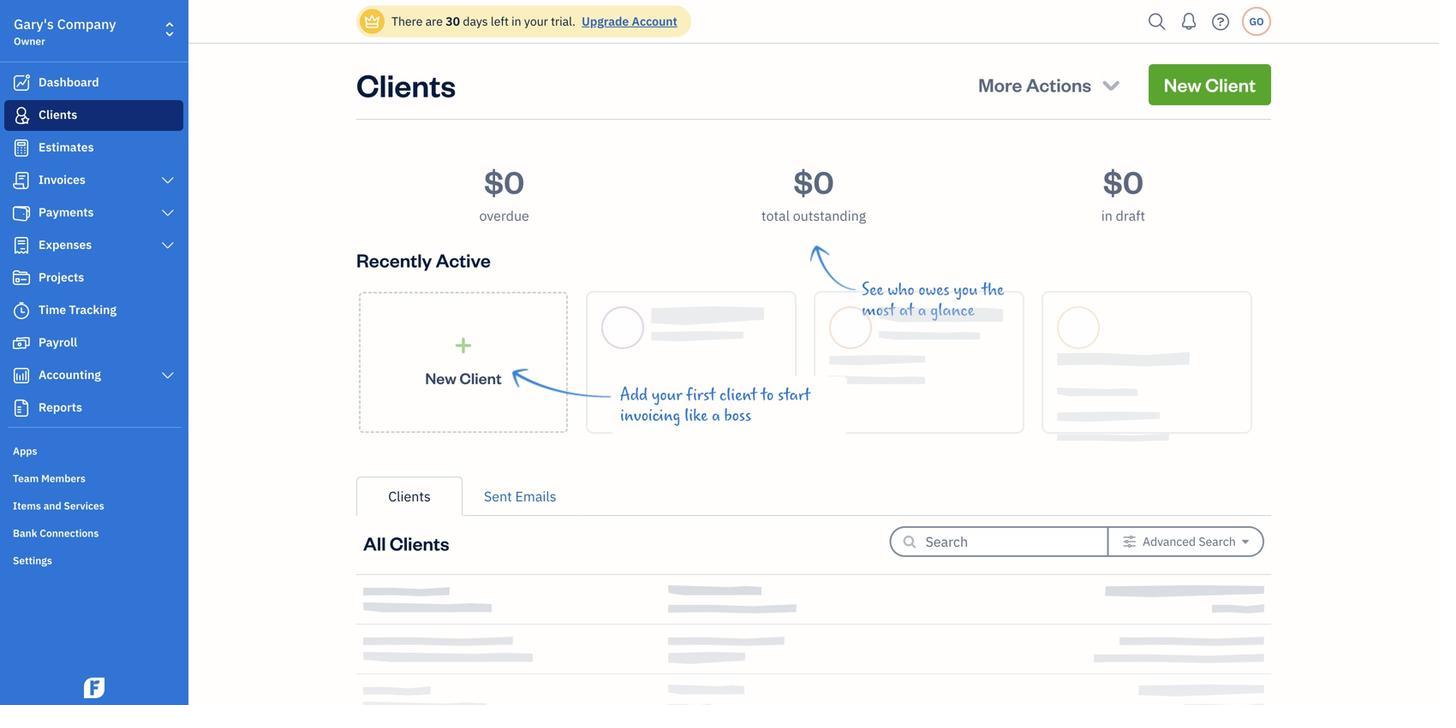 Task type: vqa. For each thing, say whether or not it's contained in the screenshot.
new project
no



Task type: describe. For each thing, give the bounding box(es) containing it.
projects link
[[4, 263, 183, 294]]

most
[[862, 302, 895, 320]]

reports link
[[4, 393, 183, 424]]

outstanding
[[793, 207, 866, 225]]

settings image
[[1123, 535, 1137, 549]]

more actions button
[[963, 64, 1139, 105]]

1 horizontal spatial clients link
[[356, 477, 463, 517]]

a inside see who owes you the most at a glance
[[918, 302, 927, 320]]

start
[[778, 386, 810, 405]]

reports
[[39, 400, 82, 415]]

upgrade
[[582, 13, 629, 29]]

team members
[[13, 472, 86, 486]]

payments link
[[4, 198, 183, 229]]

chevrondown image
[[1099, 73, 1123, 97]]

plus image
[[454, 337, 473, 354]]

items and services link
[[4, 493, 183, 518]]

at
[[899, 302, 914, 320]]

add your first client to start invoicing like a boss
[[620, 386, 810, 426]]

upgrade account link
[[578, 13, 677, 29]]

invoices
[[39, 172, 86, 188]]

clients inside main element
[[39, 107, 77, 123]]

all clients
[[363, 532, 449, 556]]

notifications image
[[1175, 4, 1203, 39]]

search image
[[1144, 9, 1171, 35]]

bank connections link
[[4, 520, 183, 546]]

search
[[1199, 534, 1236, 550]]

dashboard link
[[4, 68, 183, 99]]

actions
[[1026, 72, 1091, 97]]

clients up the all clients
[[388, 488, 431, 506]]

30
[[446, 13, 460, 29]]

client image
[[11, 107, 32, 124]]

days
[[463, 13, 488, 29]]

invoicing
[[620, 407, 681, 426]]

0 horizontal spatial client
[[460, 368, 502, 388]]

accounting
[[39, 367, 101, 383]]

0 vertical spatial new client
[[1164, 72, 1256, 97]]

tracking
[[69, 302, 116, 318]]

there
[[392, 13, 423, 29]]

$0 for $0 total outstanding
[[794, 161, 834, 202]]

chart image
[[11, 368, 32, 385]]

payroll
[[39, 335, 77, 350]]

to
[[761, 386, 774, 405]]

chevron large down image for payments
[[160, 206, 176, 220]]

$0 total outstanding
[[762, 161, 866, 225]]

freshbooks image
[[81, 678, 108, 699]]

team
[[13, 472, 39, 486]]

1 horizontal spatial new client link
[[1149, 64, 1271, 105]]

report image
[[11, 400, 32, 417]]

you
[[954, 281, 978, 300]]

1 vertical spatial new
[[425, 368, 457, 388]]

bank
[[13, 527, 37, 541]]

owes
[[919, 281, 950, 300]]

see who owes you the most at a glance
[[862, 281, 1004, 320]]

first
[[686, 386, 716, 405]]

more actions
[[978, 72, 1091, 97]]

more
[[978, 72, 1022, 97]]

clients right all
[[390, 532, 449, 556]]

estimate image
[[11, 140, 32, 157]]

main element
[[0, 0, 231, 706]]

$0 for $0 in draft
[[1103, 161, 1144, 202]]

payments
[[39, 204, 94, 220]]

go button
[[1242, 7, 1271, 36]]

boss
[[724, 407, 751, 426]]

all
[[363, 532, 386, 556]]

owner
[[14, 34, 45, 48]]

$0 for $0 overdue
[[484, 161, 525, 202]]

payroll link
[[4, 328, 183, 359]]

apps link
[[4, 438, 183, 463]]

expense image
[[11, 237, 32, 254]]

draft
[[1116, 207, 1145, 225]]

and
[[43, 499, 61, 513]]

crown image
[[363, 12, 381, 30]]

0 horizontal spatial new client link
[[359, 292, 568, 433]]

add
[[620, 386, 648, 405]]

time tracking
[[39, 302, 116, 318]]

items
[[13, 499, 41, 513]]



Task type: locate. For each thing, give the bounding box(es) containing it.
like
[[685, 407, 708, 426]]

new down plus icon
[[425, 368, 457, 388]]

client down go to help image
[[1205, 72, 1256, 97]]

left
[[491, 13, 509, 29]]

apps
[[13, 445, 37, 458]]

1 chevron large down image from the top
[[160, 174, 176, 188]]

team members link
[[4, 465, 183, 491]]

1 chevron large down image from the top
[[160, 206, 176, 220]]

invoices link
[[4, 165, 183, 196]]

new client link
[[1149, 64, 1271, 105], [359, 292, 568, 433]]

chevron large down image inside invoices "link"
[[160, 174, 176, 188]]

connections
[[40, 527, 99, 541]]

in right left
[[512, 13, 521, 29]]

invoice image
[[11, 172, 32, 189]]

3 $0 from the left
[[1103, 161, 1144, 202]]

0 vertical spatial client
[[1205, 72, 1256, 97]]

go to help image
[[1207, 9, 1234, 35]]

new down notifications icon
[[1164, 72, 1202, 97]]

caretdown image
[[1242, 535, 1249, 549]]

chevron large down image for invoices
[[160, 174, 176, 188]]

$0 inside the $0 total outstanding
[[794, 161, 834, 202]]

chevron large down image for expenses
[[160, 239, 176, 253]]

your
[[524, 13, 548, 29], [652, 386, 682, 405]]

a
[[918, 302, 927, 320], [712, 407, 720, 426]]

in
[[512, 13, 521, 29], [1101, 207, 1113, 225]]

estimates link
[[4, 133, 183, 164]]

emails
[[515, 488, 556, 506]]

recently active
[[356, 248, 491, 272]]

1 horizontal spatial $0
[[794, 161, 834, 202]]

are
[[426, 13, 443, 29]]

overdue
[[479, 207, 529, 225]]

1 horizontal spatial in
[[1101, 207, 1113, 225]]

0 vertical spatial your
[[524, 13, 548, 29]]

active
[[436, 248, 491, 272]]

1 horizontal spatial client
[[1205, 72, 1256, 97]]

1 horizontal spatial new
[[1164, 72, 1202, 97]]

glance
[[930, 302, 975, 320]]

1 horizontal spatial a
[[918, 302, 927, 320]]

$0 up "outstanding" at the top right of the page
[[794, 161, 834, 202]]

who
[[888, 281, 915, 300]]

clients link up 'estimates' link
[[4, 100, 183, 131]]

dashboard
[[39, 74, 99, 90]]

see
[[862, 281, 884, 300]]

timer image
[[11, 302, 32, 320]]

account
[[632, 13, 677, 29]]

expenses
[[39, 237, 92, 253]]

clients
[[356, 64, 456, 105], [39, 107, 77, 123], [388, 488, 431, 506], [390, 532, 449, 556]]

chevron large down image inside payments link
[[160, 206, 176, 220]]

new client down go to help image
[[1164, 72, 1256, 97]]

1 vertical spatial client
[[460, 368, 502, 388]]

0 horizontal spatial new client
[[425, 368, 502, 388]]

your left trial. on the left of page
[[524, 13, 548, 29]]

sent emails link
[[463, 477, 578, 517]]

$0
[[484, 161, 525, 202], [794, 161, 834, 202], [1103, 161, 1144, 202]]

2 $0 from the left
[[794, 161, 834, 202]]

gary's company owner
[[14, 15, 116, 48]]

accounting link
[[4, 361, 183, 392]]

new
[[1164, 72, 1202, 97], [425, 368, 457, 388]]

a right at
[[918, 302, 927, 320]]

0 horizontal spatial new
[[425, 368, 457, 388]]

settings
[[13, 554, 52, 568]]

expenses link
[[4, 230, 183, 261]]

0 horizontal spatial $0
[[484, 161, 525, 202]]

chevron large down image inside accounting link
[[160, 369, 176, 383]]

there are 30 days left in your trial. upgrade account
[[392, 13, 677, 29]]

time
[[39, 302, 66, 318]]

payment image
[[11, 205, 32, 222]]

0 horizontal spatial your
[[524, 13, 548, 29]]

1 $0 from the left
[[484, 161, 525, 202]]

project image
[[11, 270, 32, 287]]

1 vertical spatial new client link
[[359, 292, 568, 433]]

1 vertical spatial a
[[712, 407, 720, 426]]

chevron large down image
[[160, 206, 176, 220], [160, 239, 176, 253]]

services
[[64, 499, 104, 513]]

1 horizontal spatial your
[[652, 386, 682, 405]]

clients up 'estimates'
[[39, 107, 77, 123]]

company
[[57, 15, 116, 33]]

advanced
[[1143, 534, 1196, 550]]

0 vertical spatial in
[[512, 13, 521, 29]]

0 horizontal spatial a
[[712, 407, 720, 426]]

2 chevron large down image from the top
[[160, 369, 176, 383]]

chevron large down image
[[160, 174, 176, 188], [160, 369, 176, 383]]

0 vertical spatial clients link
[[4, 100, 183, 131]]

client down plus icon
[[460, 368, 502, 388]]

settings link
[[4, 547, 183, 573]]

chevron large down image for accounting
[[160, 369, 176, 383]]

1 vertical spatial your
[[652, 386, 682, 405]]

a inside add your first client to start invoicing like a boss
[[712, 407, 720, 426]]

sent
[[484, 488, 512, 506]]

1 horizontal spatial new client
[[1164, 72, 1256, 97]]

chevron large down image up projects link
[[160, 239, 176, 253]]

0 vertical spatial chevron large down image
[[160, 174, 176, 188]]

0 vertical spatial new client link
[[1149, 64, 1271, 105]]

0 horizontal spatial clients link
[[4, 100, 183, 131]]

0 horizontal spatial in
[[512, 13, 521, 29]]

sent emails
[[484, 488, 556, 506]]

clients down there
[[356, 64, 456, 105]]

0 vertical spatial chevron large down image
[[160, 206, 176, 220]]

$0 inside "$0 overdue"
[[484, 161, 525, 202]]

recently
[[356, 248, 432, 272]]

projects
[[39, 269, 84, 285]]

2 chevron large down image from the top
[[160, 239, 176, 253]]

1 vertical spatial in
[[1101, 207, 1113, 225]]

in left draft
[[1101, 207, 1113, 225]]

time tracking link
[[4, 296, 183, 326]]

trial.
[[551, 13, 576, 29]]

1 vertical spatial new client
[[425, 368, 502, 388]]

1 vertical spatial chevron large down image
[[160, 369, 176, 383]]

members
[[41, 472, 86, 486]]

$0 inside $0 in draft
[[1103, 161, 1144, 202]]

total
[[762, 207, 790, 225]]

new client down plus icon
[[425, 368, 502, 388]]

0 vertical spatial a
[[918, 302, 927, 320]]

money image
[[11, 335, 32, 352]]

chevron large down image down the payroll link
[[160, 369, 176, 383]]

advanced search button
[[1109, 529, 1263, 556]]

chevron large down image up payments link
[[160, 174, 176, 188]]

your inside add your first client to start invoicing like a boss
[[652, 386, 682, 405]]

bank connections
[[13, 527, 99, 541]]

Search text field
[[926, 529, 1080, 556]]

new client
[[1164, 72, 1256, 97], [425, 368, 502, 388]]

advanced search
[[1143, 534, 1236, 550]]

items and services
[[13, 499, 104, 513]]

clients link up the all clients
[[356, 477, 463, 517]]

the
[[982, 281, 1004, 300]]

in inside $0 in draft
[[1101, 207, 1113, 225]]

0 vertical spatial new
[[1164, 72, 1202, 97]]

$0 overdue
[[479, 161, 529, 225]]

$0 up overdue
[[484, 161, 525, 202]]

1 vertical spatial clients link
[[356, 477, 463, 517]]

dashboard image
[[11, 75, 32, 92]]

your up invoicing
[[652, 386, 682, 405]]

2 horizontal spatial $0
[[1103, 161, 1144, 202]]

1 vertical spatial chevron large down image
[[160, 239, 176, 253]]

a right like
[[712, 407, 720, 426]]

client
[[720, 386, 757, 405]]

estimates
[[39, 139, 94, 155]]

chevron large down image up the expenses link
[[160, 206, 176, 220]]

go
[[1249, 15, 1264, 28]]

gary's
[[14, 15, 54, 33]]

$0 up draft
[[1103, 161, 1144, 202]]

$0 in draft
[[1101, 161, 1145, 225]]



